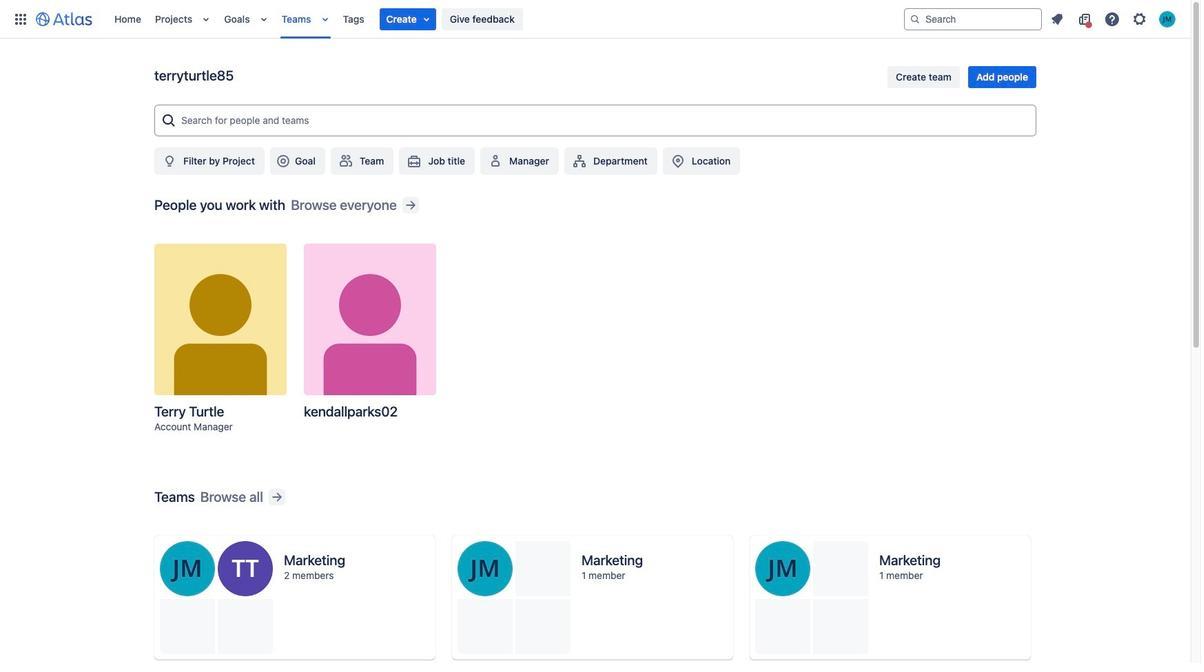 Task type: vqa. For each thing, say whether or not it's contained in the screenshot.
banner
yes



Task type: describe. For each thing, give the bounding box(es) containing it.
list item inside top element
[[380, 8, 436, 30]]

notifications image
[[1049, 11, 1065, 27]]

top element
[[8, 0, 904, 38]]

browse all image
[[269, 489, 285, 506]]

Search for people and teams field
[[177, 108, 1030, 133]]

browse everyone image
[[402, 197, 419, 214]]

search image
[[910, 13, 921, 24]]

Search field
[[904, 8, 1042, 30]]

settings image
[[1132, 11, 1148, 27]]



Task type: locate. For each thing, give the bounding box(es) containing it.
banner
[[0, 0, 1191, 39]]

0 horizontal spatial list
[[108, 0, 904, 38]]

list item
[[380, 8, 436, 30]]

search for people and teams image
[[161, 112, 177, 129]]

account image
[[1159, 11, 1176, 27]]

1 horizontal spatial list
[[1045, 8, 1183, 30]]

switch to... image
[[12, 11, 29, 27]]

None search field
[[904, 8, 1042, 30]]

list
[[108, 0, 904, 38], [1045, 8, 1183, 30]]

help image
[[1104, 11, 1121, 27]]



